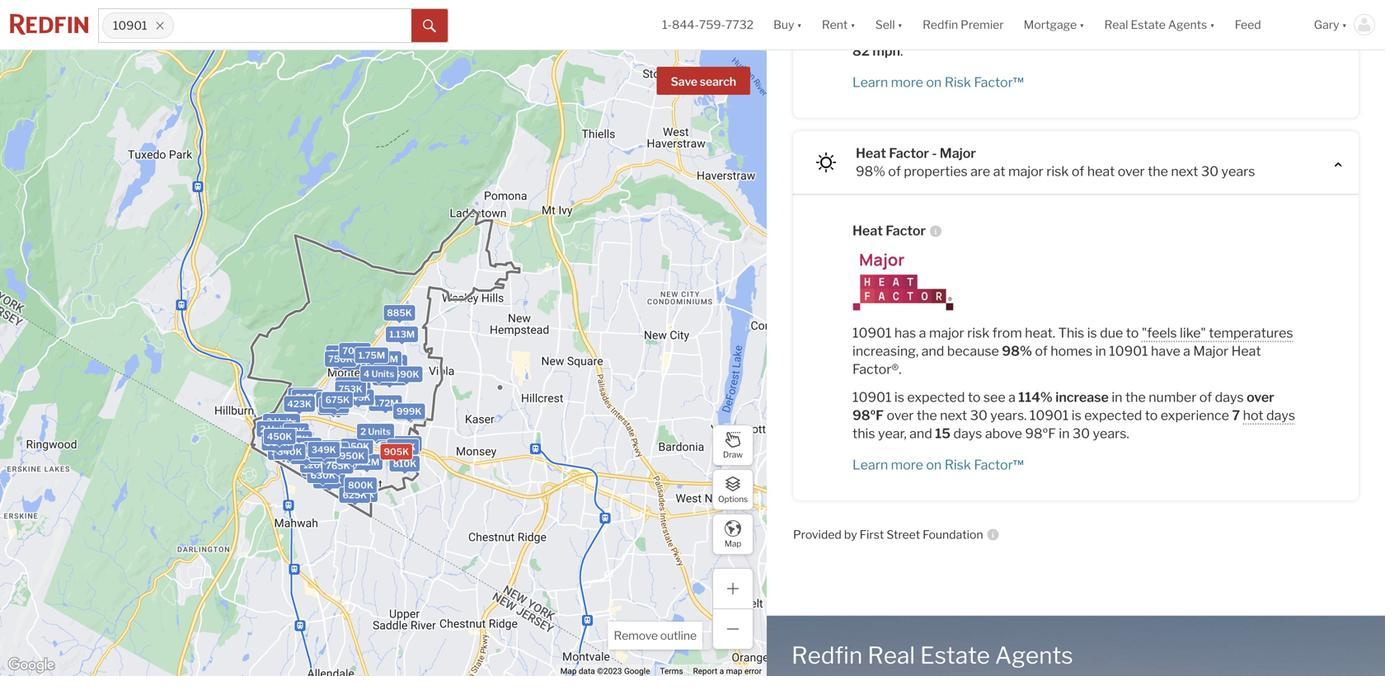 Task type: vqa. For each thing, say whether or not it's contained in the screenshot.
bottom code
no



Task type: describe. For each thing, give the bounding box(es) containing it.
to left see
[[968, 389, 981, 405]]

30 inside heat factor - major 98% of properties are at major        risk of heat over the next 30 years
[[1202, 163, 1219, 179]]

options
[[718, 494, 748, 504]]

street
[[887, 528, 921, 542]]

995k
[[350, 489, 374, 500]]

0 horizontal spatial 700k
[[317, 476, 342, 486]]

buy ▾
[[774, 18, 803, 32]]

1 vertical spatial 425k
[[294, 451, 319, 462]]

▾ for buy ▾
[[797, 18, 803, 32]]

4
[[364, 369, 370, 380]]

98% inside heat factor - major 98% of properties are at major        risk of heat over the next 30 years
[[856, 163, 886, 179]]

1 vertical spatial .
[[901, 43, 904, 59]]

learn for 2nd learn more on risk factor™ link from the top of the page
[[853, 457, 889, 473]]

heat for heat factor - major 98% of properties are at major        risk of heat over the next 30 years
[[856, 145, 887, 161]]

1 horizontal spatial 475k
[[321, 445, 346, 456]]

7732
[[726, 18, 754, 32]]

at
[[994, 163, 1006, 179]]

heat factor score logo image
[[853, 253, 1300, 311]]

of inside the 10901 is expected to see a 114 % increase in the number of days over 98 ºf over the next 30 years. 10901 is expected to experience 7 hot days this year, and 15 days above 98 ºf in 30 years.
[[1200, 389, 1213, 405]]

outline
[[661, 629, 697, 643]]

715k
[[280, 438, 303, 449]]

wind inside . in 30 years, an event of this same likelihood would show increased wind gusts of up to 82 mph .
[[1169, 25, 1198, 41]]

15
[[936, 426, 951, 442]]

7
[[1233, 407, 1241, 423]]

2 horizontal spatial in
[[1112, 389, 1123, 405]]

heat
[[1088, 163, 1116, 179]]

gary ▾
[[1315, 18, 1348, 32]]

sell ▾ button
[[866, 0, 913, 49]]

885k
[[387, 308, 412, 318]]

rent
[[822, 18, 848, 32]]

save search button
[[657, 67, 751, 95]]

0 horizontal spatial agents
[[996, 642, 1074, 670]]

and inside the '10901 has a major risk from heat. this is due to "feels like" temperatures increasing, and because 98% of homes in 10901 have'
[[922, 343, 945, 359]]

1.75m
[[359, 350, 385, 361]]

draw
[[723, 450, 743, 460]]

are
[[971, 163, 991, 179]]

it
[[951, 6, 959, 23]]

1 horizontal spatial the
[[1126, 389, 1146, 405]]

1 horizontal spatial 98
[[1026, 426, 1043, 442]]

real inside dropdown button
[[1105, 18, 1129, 32]]

year,
[[879, 426, 907, 442]]

factor™ for first learn more on risk factor™ link from the top of the page
[[974, 74, 1024, 90]]

0 vertical spatial gusts
[[1070, 6, 1104, 23]]

homes
[[1051, 343, 1093, 359]]

would
[[1030, 25, 1067, 41]]

this inside the 10901 is expected to see a 114 % increase in the number of days over 98 ºf over the next 30 years. 10901 is expected to experience 7 hot days this year, and 15 days above 98 ºf in 30 years.
[[853, 426, 876, 442]]

a inside the 10901 is expected to see a 114 % increase in the number of days over 98 ºf over the next 30 years. 10901 is expected to experience 7 hot days this year, and 15 days above 98 ºf in 30 years.
[[1009, 389, 1016, 405]]

0 horizontal spatial over
[[887, 407, 914, 423]]

risk inside the '10901 has a major risk from heat. this is due to "feels like" temperatures increasing, and because 98% of homes in 10901 have'
[[968, 325, 990, 341]]

buy
[[774, 18, 795, 32]]

google image
[[4, 655, 59, 676]]

0 horizontal spatial real
[[868, 642, 916, 670]]

625k
[[343, 490, 367, 501]]

415k
[[317, 446, 340, 457]]

▾ for sell ▾
[[898, 18, 903, 32]]

redfin real estate agents
[[792, 642, 1074, 670]]

remove outline button
[[608, 622, 703, 650]]

328k
[[316, 445, 341, 455]]

844-
[[672, 18, 699, 32]]

999k
[[397, 406, 422, 417]]

950k
[[340, 451, 365, 461]]

690k
[[394, 369, 420, 380]]

of inside the '10901 has a major risk from heat. this is due to "feels like" temperatures increasing, and because 98% of homes in 10901 have'
[[1036, 343, 1048, 359]]

save search
[[671, 75, 737, 89]]

this
[[1059, 325, 1085, 341]]

82
[[853, 43, 870, 59]]

839k
[[329, 348, 354, 359]]

options button
[[713, 469, 754, 511]]

to inside . in 30 years, an event of this same likelihood would show increased wind gusts of up to 82 mph .
[[1272, 25, 1285, 41]]

event
[[853, 25, 888, 41]]

redfin for redfin premier
[[923, 18, 959, 32]]

an
[[1284, 6, 1299, 23]]

likelihood
[[968, 25, 1027, 41]]

0 horizontal spatial the
[[917, 407, 938, 423]]

0 vertical spatial expected
[[908, 389, 965, 405]]

from
[[993, 325, 1023, 341]]

▾ for gary ▾
[[1343, 18, 1348, 32]]

-
[[932, 145, 937, 161]]

10901 down %
[[1030, 407, 1069, 423]]

837k
[[339, 380, 363, 391]]

cause
[[999, 6, 1035, 23]]

1-
[[663, 18, 672, 32]]

above
[[986, 426, 1023, 442]]

1 horizontal spatial 450k
[[364, 429, 390, 439]]

factor for heat factor
[[886, 223, 926, 239]]

640k
[[341, 442, 367, 452]]

630k
[[311, 470, 336, 481]]

"feels
[[1142, 325, 1178, 341]]

975k
[[398, 408, 423, 418]]

increasing,
[[853, 343, 919, 359]]

0 horizontal spatial years.
[[991, 407, 1027, 423]]

83k
[[287, 426, 306, 437]]

955k
[[343, 385, 367, 395]]

of down occurred
[[891, 25, 904, 41]]

buy ▾ button
[[774, 0, 803, 49]]

%
[[1041, 389, 1053, 405]]

learn more on risk factor™ for 2nd learn more on risk factor™ link from the top of the page
[[853, 457, 1024, 473]]

1 vertical spatial estate
[[921, 642, 991, 670]]

0 horizontal spatial 98
[[853, 407, 871, 423]]

rent ▾ button
[[822, 0, 856, 49]]

major inside the '10901 has a major risk from heat. this is due to "feels like" temperatures increasing, and because 98% of homes in 10901 have'
[[930, 325, 965, 341]]

same
[[932, 25, 966, 41]]

525k
[[271, 447, 296, 458]]

provided
[[794, 528, 842, 542]]

map region
[[0, 25, 843, 676]]

the inside heat factor - major 98% of properties are at major        risk of heat over the next 30 years
[[1148, 163, 1169, 179]]

real estate agents ▾ link
[[1105, 0, 1216, 49]]

1 horizontal spatial 700k
[[343, 346, 368, 357]]

349k
[[312, 445, 336, 456]]

today,
[[911, 6, 948, 23]]

1-844-759-7732 link
[[663, 18, 754, 32]]

0 vertical spatial up
[[1123, 6, 1138, 23]]

risk for 2nd learn more on risk factor™ link from the top of the page
[[945, 457, 972, 473]]

of left heat
[[1072, 163, 1085, 179]]

320k
[[306, 460, 331, 471]]

redfin for redfin real estate agents
[[792, 642, 863, 670]]

580k
[[333, 445, 358, 456]]

gary
[[1315, 18, 1340, 32]]

1 horizontal spatial days
[[1216, 389, 1245, 405]]

of up the 'increased' at the right
[[1107, 6, 1120, 23]]

redfin premier
[[923, 18, 1004, 32]]

this inside . in 30 years, an event of this same likelihood would show increased wind gusts of up to 82 mph .
[[906, 25, 929, 41]]

. for . in 30 years, an event of this same likelihood would show increased wind gusts of up to 82 mph .
[[1204, 6, 1207, 23]]

a inside a major heat factor®
[[1184, 343, 1191, 359]]

10901 has a major risk from heat. this is due to "feels like" temperatures increasing, and because 98% of homes in 10901 have
[[853, 325, 1294, 359]]

30 down see
[[971, 407, 988, 423]]

2 on from the top
[[927, 457, 942, 473]]

real estate agents ▾
[[1105, 18, 1216, 32]]

0 horizontal spatial in
[[1059, 426, 1070, 442]]

mortgage ▾ button
[[1014, 0, 1095, 49]]

140k
[[321, 459, 345, 470]]

1 horizontal spatial ºf
[[1043, 426, 1057, 442]]

mph inside . in 30 years, an event of this same likelihood would show increased wind gusts of up to 82 mph .
[[873, 43, 901, 59]]

759-
[[699, 18, 726, 32]]

0 horizontal spatial 475k
[[280, 439, 304, 450]]

753k
[[339, 384, 363, 395]]

sell ▾
[[876, 18, 903, 32]]

1.12m
[[354, 457, 380, 468]]

2 vertical spatial days
[[954, 426, 983, 442]]

in
[[1210, 6, 1221, 23]]

1 horizontal spatial 650k
[[391, 442, 416, 453]]



Task type: locate. For each thing, give the bounding box(es) containing it.
30 inside . in 30 years, an event of this same likelihood would show increased wind gusts of up to 82 mph .
[[1224, 6, 1242, 23]]

4 ▾ from the left
[[1080, 18, 1085, 32]]

1 on from the top
[[927, 74, 942, 90]]

learn more on risk factor™ link down . in 30 years, an event of this same likelihood would show increased wind gusts of up to 82 mph .
[[853, 73, 1300, 91]]

1 vertical spatial this
[[853, 426, 876, 442]]

▾ inside buy ▾ dropdown button
[[797, 18, 803, 32]]

1 vertical spatial 98%
[[1003, 343, 1033, 359]]

1 horizontal spatial a
[[1009, 389, 1016, 405]]

more down sell ▾ dropdown button
[[891, 74, 924, 90]]

over inside heat factor - major 98% of properties are at major        risk of heat over the next 30 years
[[1118, 163, 1146, 179]]

the up 15
[[917, 407, 938, 423]]

0 vertical spatial 425k
[[285, 434, 309, 445]]

114
[[1019, 389, 1041, 405]]

0 vertical spatial agents
[[1169, 18, 1208, 32]]

98 right above
[[1026, 426, 1043, 442]]

risk inside heat factor - major 98% of properties are at major        risk of heat over the next 30 years
[[1047, 163, 1069, 179]]

1 learn from the top
[[853, 74, 889, 90]]

next inside the 10901 is expected to see a 114 % increase in the number of days over 98 ºf over the next 30 years. 10901 is expected to experience 7 hot days this year, and 15 days above 98 ºf in 30 years.
[[940, 407, 968, 423]]

0 vertical spatial factor
[[889, 145, 930, 161]]

2 vertical spatial in
[[1059, 426, 1070, 442]]

factor™ for 2nd learn more on risk factor™ link from the top of the page
[[974, 457, 1024, 473]]

years,
[[1245, 6, 1281, 23]]

of down heat.
[[1036, 343, 1048, 359]]

335k
[[316, 443, 341, 454]]

the left 'number'
[[1126, 389, 1146, 405]]

2 risk from the top
[[945, 457, 972, 473]]

heat inside heat factor - major 98% of properties are at major        risk of heat over the next 30 years
[[856, 145, 887, 161]]

1 vertical spatial learn
[[853, 457, 889, 473]]

450k up 801k
[[364, 429, 390, 439]]

is down the factor®
[[895, 389, 905, 405]]

up down years,
[[1253, 25, 1269, 41]]

845k
[[346, 392, 371, 403]]

1 vertical spatial agents
[[996, 642, 1074, 670]]

0 horizontal spatial expected
[[908, 389, 965, 405]]

450k up the 525k
[[267, 432, 292, 442]]

775k
[[319, 464, 343, 475]]

risk for first learn more on risk factor™ link from the top of the page
[[945, 74, 972, 90]]

2 learn more on risk factor™ from the top
[[853, 457, 1024, 473]]

▾ inside sell ▾ dropdown button
[[898, 18, 903, 32]]

1.13m
[[390, 329, 415, 340]]

risk
[[1047, 163, 1069, 179], [968, 325, 990, 341]]

learn
[[853, 74, 889, 90], [853, 457, 889, 473]]

redfin inside button
[[923, 18, 959, 32]]

risk up the because
[[968, 325, 990, 341]]

2 factor™ from the top
[[974, 457, 1024, 473]]

0 vertical spatial wind
[[1038, 6, 1067, 23]]

1 vertical spatial and
[[910, 426, 933, 442]]

heat for heat factor
[[853, 223, 883, 239]]

this
[[906, 25, 929, 41], [853, 426, 876, 442]]

on down same
[[927, 74, 942, 90]]

risk down 15
[[945, 457, 972, 473]]

learn more on risk factor™ link down the 10901 is expected to see a 114 % increase in the number of days over 98 ºf over the next 30 years. 10901 is expected to experience 7 hot days this year, and 15 days above 98 ºf in 30 years.
[[853, 456, 1300, 474]]

2 learn more on risk factor™ link from the top
[[853, 456, 1300, 474]]

major inside a major heat factor®
[[1194, 343, 1229, 359]]

to right due at the right of page
[[1127, 325, 1139, 341]]

275k
[[308, 456, 332, 466]]

0 vertical spatial risk
[[945, 74, 972, 90]]

this left year,
[[853, 426, 876, 442]]

30 right in
[[1224, 6, 1242, 23]]

. down increasing,
[[899, 361, 902, 377]]

could
[[962, 6, 996, 23]]

next
[[1172, 163, 1199, 179], [940, 407, 968, 423]]

1 vertical spatial expected
[[1085, 407, 1143, 423]]

10901 for 10901 has a major risk from heat. this is due to "feels like" temperatures increasing, and because 98% of homes in 10901 have
[[853, 325, 892, 341]]

. for .
[[899, 361, 902, 377]]

gusts inside . in 30 years, an event of this same likelihood would show increased wind gusts of up to 82 mph .
[[1201, 25, 1235, 41]]

occurred
[[853, 6, 908, 23]]

1 vertical spatial risk
[[945, 457, 972, 473]]

4 units
[[364, 369, 394, 380]]

heat inside a major heat factor®
[[1232, 343, 1262, 359]]

major inside heat factor - major 98% of properties are at major        risk of heat over the next 30 years
[[940, 145, 977, 161]]

1 ▾ from the left
[[797, 18, 803, 32]]

0 vertical spatial this
[[906, 25, 929, 41]]

the right heat
[[1148, 163, 1169, 179]]

wind
[[1038, 6, 1067, 23], [1169, 25, 1198, 41]]

gusts up show
[[1070, 6, 1104, 23]]

1 horizontal spatial major
[[1194, 343, 1229, 359]]

700k down 775k
[[317, 476, 342, 486]]

30 left years in the right of the page
[[1202, 163, 1219, 179]]

rent ▾
[[822, 18, 856, 32]]

0 vertical spatial next
[[1172, 163, 1199, 179]]

like"
[[1180, 325, 1207, 341]]

1 vertical spatial major
[[930, 325, 965, 341]]

1 vertical spatial risk
[[968, 325, 990, 341]]

0 vertical spatial the
[[1148, 163, 1169, 179]]

1 vertical spatial learn more on risk factor™ link
[[853, 456, 1300, 474]]

is left due at the right of page
[[1088, 325, 1098, 341]]

1 vertical spatial next
[[940, 407, 968, 423]]

1 vertical spatial more
[[891, 457, 924, 473]]

1 horizontal spatial agents
[[1169, 18, 1208, 32]]

0 vertical spatial days
[[1216, 389, 1245, 405]]

356k
[[315, 455, 340, 465]]

factor inside heat factor - major 98% of properties are at major        risk of heat over the next 30 years
[[889, 145, 930, 161]]

120k
[[304, 460, 327, 471]]

remove 10901 image
[[155, 21, 165, 31]]

of
[[1107, 6, 1120, 23], [891, 25, 904, 41], [1238, 25, 1251, 41], [889, 163, 901, 179], [1072, 163, 1085, 179], [1036, 343, 1048, 359], [1200, 389, 1213, 405]]

feed
[[1235, 18, 1262, 32]]

a major heat factor®
[[853, 343, 1262, 377]]

1 vertical spatial learn more on risk factor™
[[853, 457, 1024, 473]]

98% inside the '10901 has a major risk from heat. this is due to "feels like" temperatures increasing, and because 98% of homes in 10901 have'
[[1003, 343, 1033, 359]]

hot
[[1244, 407, 1264, 423]]

▾ inside the real estate agents ▾ link
[[1210, 18, 1216, 32]]

learn more on risk factor™ for first learn more on risk factor™ link from the top of the page
[[853, 74, 1024, 90]]

mortgage ▾
[[1024, 18, 1085, 32]]

number
[[1149, 389, 1197, 405]]

0 horizontal spatial a
[[919, 325, 927, 341]]

1 horizontal spatial risk
[[1047, 163, 1069, 179]]

in inside the '10901 has a major risk from heat. this is due to "feels like" temperatures increasing, and because 98% of homes in 10901 have'
[[1096, 343, 1107, 359]]

675k
[[325, 395, 350, 405], [325, 395, 350, 405]]

major up the because
[[930, 325, 965, 341]]

0 vertical spatial .
[[1204, 6, 1207, 23]]

next left years in the right of the page
[[1172, 163, 1199, 179]]

2 vertical spatial is
[[1072, 407, 1082, 423]]

of up 'experience'
[[1200, 389, 1213, 405]]

and left 15
[[910, 426, 933, 442]]

1 vertical spatial on
[[927, 457, 942, 473]]

and inside the 10901 is expected to see a 114 % increase in the number of days over 98 ºf over the next 30 years. 10901 is expected to experience 7 hot days this year, and 15 days above 98 ºf in 30 years.
[[910, 426, 933, 442]]

factor down properties
[[886, 223, 926, 239]]

1 horizontal spatial gusts
[[1201, 25, 1235, 41]]

submit search image
[[423, 20, 436, 33]]

30 down increase
[[1073, 426, 1091, 442]]

of left properties
[[889, 163, 901, 179]]

2 vertical spatial the
[[917, 407, 938, 423]]

learn down 82
[[853, 74, 889, 90]]

factor®
[[853, 361, 899, 377]]

on down 15
[[927, 457, 942, 473]]

2 more from the top
[[891, 457, 924, 473]]

mph right 76
[[1176, 6, 1204, 23]]

major right at
[[1009, 163, 1044, 179]]

1 vertical spatial days
[[1267, 407, 1296, 423]]

10901 up increasing,
[[853, 325, 892, 341]]

▾ for rent ▾
[[851, 18, 856, 32]]

10901 down the factor®
[[853, 389, 892, 405]]

factor left -
[[889, 145, 930, 161]]

98 down the factor®
[[853, 407, 871, 423]]

days right 15
[[954, 426, 983, 442]]

occurred today, it could cause wind gusts of up to 76 mph
[[853, 6, 1204, 23]]

6 ▾ from the left
[[1343, 18, 1348, 32]]

0 vertical spatial major
[[1009, 163, 1044, 179]]

2 horizontal spatial is
[[1088, 325, 1098, 341]]

1 horizontal spatial in
[[1096, 343, 1107, 359]]

1 vertical spatial mph
[[873, 43, 901, 59]]

over right heat
[[1118, 163, 1146, 179]]

0 horizontal spatial risk
[[968, 325, 990, 341]]

of down years,
[[1238, 25, 1251, 41]]

0 horizontal spatial redfin
[[792, 642, 863, 670]]

1 horizontal spatial up
[[1253, 25, 1269, 41]]

to down an
[[1272, 25, 1285, 41]]

0 vertical spatial in
[[1096, 343, 1107, 359]]

in down due at the right of page
[[1096, 343, 1107, 359]]

0 vertical spatial over
[[1118, 163, 1146, 179]]

0 vertical spatial more
[[891, 74, 924, 90]]

major down "like""
[[1194, 343, 1229, 359]]

1 vertical spatial real
[[868, 642, 916, 670]]

0 vertical spatial mph
[[1176, 6, 1204, 23]]

over up hot
[[1247, 389, 1275, 405]]

remove outline
[[614, 629, 697, 643]]

up inside . in 30 years, an event of this same likelihood would show increased wind gusts of up to 82 mph .
[[1253, 25, 1269, 41]]

wind down 76
[[1169, 25, 1198, 41]]

▾ for mortgage ▾
[[1080, 18, 1085, 32]]

1 more from the top
[[891, 74, 924, 90]]

0 vertical spatial 98%
[[856, 163, 886, 179]]

increase
[[1056, 389, 1109, 405]]

0 horizontal spatial 650k
[[345, 441, 370, 452]]

0 vertical spatial 98
[[853, 407, 871, 423]]

▾ inside rent ▾ dropdown button
[[851, 18, 856, 32]]

3 ▾ from the left
[[898, 18, 903, 32]]

30
[[1224, 6, 1242, 23], [1202, 163, 1219, 179], [971, 407, 988, 423], [1073, 426, 1091, 442]]

2 vertical spatial heat
[[1232, 343, 1262, 359]]

425k down 550k on the bottom of page
[[294, 451, 319, 462]]

ºf down %
[[1043, 426, 1057, 442]]

has
[[895, 325, 917, 341]]

learn for first learn more on risk factor™ link from the top of the page
[[853, 74, 889, 90]]

10901 down due at the right of page
[[1110, 343, 1149, 359]]

▾ inside mortgage ▾ dropdown button
[[1080, 18, 1085, 32]]

learn down year,
[[853, 457, 889, 473]]

0 vertical spatial real
[[1105, 18, 1129, 32]]

more down year,
[[891, 457, 924, 473]]

1 horizontal spatial redfin
[[923, 18, 959, 32]]

0 vertical spatial factor™
[[974, 74, 1024, 90]]

ºf up year,
[[871, 407, 884, 423]]

a right has
[[919, 325, 927, 341]]

575k
[[320, 395, 344, 406]]

to
[[1141, 6, 1154, 23], [1272, 25, 1285, 41], [1127, 325, 1139, 341], [968, 389, 981, 405], [1146, 407, 1158, 423]]

in down increase
[[1059, 426, 1070, 442]]

next up 15
[[940, 407, 968, 423]]

learn more on risk factor™ link
[[853, 73, 1300, 91], [853, 456, 1300, 474]]

0 horizontal spatial estate
[[921, 642, 991, 670]]

redfin premier button
[[913, 0, 1014, 49]]

years. up above
[[991, 407, 1027, 423]]

550k
[[293, 440, 318, 451]]

255k
[[315, 455, 340, 465]]

2 horizontal spatial a
[[1184, 343, 1191, 359]]

1 vertical spatial factor
[[886, 223, 926, 239]]

this down today,
[[906, 25, 929, 41]]

0 vertical spatial 700k
[[343, 346, 368, 357]]

heat factor - major 98% of properties are at major        risk of heat over the next 30 years
[[856, 145, 1256, 179]]

is inside the '10901 has a major risk from heat. this is due to "feels like" temperatures increasing, and because 98% of homes in 10901 have'
[[1088, 325, 1098, 341]]

1 vertical spatial is
[[895, 389, 905, 405]]

2 units
[[267, 417, 297, 427], [260, 424, 291, 435], [361, 426, 391, 437], [307, 445, 338, 455], [311, 448, 341, 459], [311, 453, 341, 464], [311, 454, 342, 464]]

agents
[[1169, 18, 1208, 32], [996, 642, 1074, 670]]

learn more on risk factor™ down same
[[853, 74, 1024, 90]]

foundation
[[923, 528, 984, 542]]

1 horizontal spatial years.
[[1093, 426, 1130, 442]]

risk left heat
[[1047, 163, 1069, 179]]

wind up would
[[1038, 6, 1067, 23]]

1 vertical spatial years.
[[1093, 426, 1130, 442]]

risk down same
[[945, 74, 972, 90]]

years
[[1222, 163, 1256, 179]]

up up the 'increased' at the right
[[1123, 6, 1138, 23]]

76
[[1157, 6, 1174, 23]]

1 risk from the top
[[945, 74, 972, 90]]

425k up 340k
[[285, 434, 309, 445]]

major
[[940, 145, 977, 161], [1194, 343, 1229, 359]]

properties
[[904, 163, 968, 179]]

the
[[1148, 163, 1169, 179], [1126, 389, 1146, 405], [917, 407, 938, 423]]

map
[[725, 539, 742, 549]]

a down "like""
[[1184, 343, 1191, 359]]

2 ▾ from the left
[[851, 18, 856, 32]]

425k
[[285, 434, 309, 445], [294, 451, 319, 462]]

0 vertical spatial ºf
[[871, 407, 884, 423]]

is down increase
[[1072, 407, 1082, 423]]

245k
[[306, 460, 330, 471]]

ºf
[[871, 407, 884, 423], [1043, 426, 1057, 442]]

show
[[1070, 25, 1103, 41]]

see
[[984, 389, 1006, 405]]

major
[[1009, 163, 1044, 179], [930, 325, 965, 341]]

2 horizontal spatial over
[[1247, 389, 1275, 405]]

0 horizontal spatial is
[[895, 389, 905, 405]]

first
[[860, 528, 885, 542]]

670k
[[394, 439, 418, 450]]

factor for heat factor - major 98% of properties are at major        risk of heat over the next 30 years
[[889, 145, 930, 161]]

a left 114
[[1009, 389, 1016, 405]]

have
[[1152, 343, 1181, 359]]

next inside heat factor - major 98% of properties are at major        risk of heat over the next 30 years
[[1172, 163, 1199, 179]]

factor™ down likelihood
[[974, 74, 1024, 90]]

2 learn from the top
[[853, 457, 889, 473]]

gusts
[[1070, 6, 1104, 23], [1201, 25, 1235, 41]]

more
[[891, 74, 924, 90], [891, 457, 924, 473]]

1 horizontal spatial over
[[1118, 163, 1146, 179]]

learn more on risk factor™
[[853, 74, 1024, 90], [853, 457, 1024, 473]]

595k
[[295, 392, 320, 403]]

major right -
[[940, 145, 977, 161]]

0 horizontal spatial mph
[[873, 43, 901, 59]]

98% up "heat factor"
[[856, 163, 886, 179]]

5 ▾ from the left
[[1210, 18, 1216, 32]]

mph down event
[[873, 43, 901, 59]]

in right increase
[[1112, 389, 1123, 405]]

heat factor
[[853, 223, 926, 239]]

10901 is expected to see a 114 % increase in the number of days over 98 ºf over the next 30 years. 10901 is expected to experience 7 hot days this year, and 15 days above 98 ºf in 30 years.
[[853, 389, 1296, 442]]

heat.
[[1026, 325, 1056, 341]]

by
[[845, 528, 858, 542]]

450k
[[364, 429, 390, 439], [267, 432, 292, 442]]

1 vertical spatial ºf
[[1043, 426, 1057, 442]]

10901 for 10901 is expected to see a 114 % increase in the number of days over 98 ºf over the next 30 years. 10901 is expected to experience 7 hot days this year, and 15 days above 98 ºf in 30 years.
[[853, 389, 892, 405]]

1 learn more on risk factor™ from the top
[[853, 74, 1024, 90]]

3
[[308, 445, 314, 455]]

and left the because
[[922, 343, 945, 359]]

0 horizontal spatial 450k
[[267, 432, 292, 442]]

a inside the '10901 has a major risk from heat. this is due to "feels like" temperatures increasing, and because 98% of homes in 10901 have'
[[919, 325, 927, 341]]

650k up 810k
[[391, 442, 416, 453]]

98% down from
[[1003, 343, 1033, 359]]

2 horizontal spatial the
[[1148, 163, 1169, 179]]

2 vertical spatial over
[[887, 407, 914, 423]]

. left in
[[1204, 6, 1207, 23]]

over up year,
[[887, 407, 914, 423]]

1 vertical spatial up
[[1253, 25, 1269, 41]]

0 horizontal spatial days
[[954, 426, 983, 442]]

to inside the '10901 has a major risk from heat. this is due to "feels like" temperatures increasing, and because 98% of homes in 10901 have'
[[1127, 325, 1139, 341]]

days up 7
[[1216, 389, 1245, 405]]

2.42m
[[370, 354, 398, 364]]

420k
[[290, 450, 315, 461]]

0 vertical spatial learn
[[853, 74, 889, 90]]

523k
[[321, 402, 346, 413]]

423k
[[287, 399, 312, 410]]

to left 76
[[1141, 6, 1154, 23]]

. down sell ▾
[[901, 43, 904, 59]]

10901 left remove 10901 image
[[113, 18, 147, 32]]

650k up 1.12m
[[345, 441, 370, 452]]

a
[[919, 325, 927, 341], [1184, 343, 1191, 359], [1009, 389, 1016, 405]]

1 vertical spatial over
[[1247, 389, 1275, 405]]

1 learn more on risk factor™ link from the top
[[853, 73, 1300, 91]]

years. down increase
[[1093, 426, 1130, 442]]

1 horizontal spatial mph
[[1176, 6, 1204, 23]]

1-844-759-7732
[[663, 18, 754, 32]]

765k
[[326, 461, 350, 471]]

1 horizontal spatial wind
[[1169, 25, 1198, 41]]

3 units
[[308, 445, 339, 455]]

1 horizontal spatial major
[[1009, 163, 1044, 179]]

1 vertical spatial 98
[[1026, 426, 1043, 442]]

expected down increase
[[1085, 407, 1143, 423]]

2 vertical spatial a
[[1009, 389, 1016, 405]]

learn more on risk factor™ down 15
[[853, 457, 1024, 473]]

0 horizontal spatial up
[[1123, 6, 1138, 23]]

0 horizontal spatial ºf
[[871, 407, 884, 423]]

due
[[1101, 325, 1124, 341]]

major inside heat factor - major 98% of properties are at major        risk of heat over the next 30 years
[[1009, 163, 1044, 179]]

None search field
[[174, 9, 412, 42]]

agents inside dropdown button
[[1169, 18, 1208, 32]]

0 horizontal spatial wind
[[1038, 6, 1067, 23]]

0 vertical spatial learn more on risk factor™
[[853, 74, 1024, 90]]

0 horizontal spatial gusts
[[1070, 6, 1104, 23]]

gusts down in
[[1201, 25, 1235, 41]]

factor™ down above
[[974, 457, 1024, 473]]

factor
[[889, 145, 930, 161], [886, 223, 926, 239]]

10901
[[113, 18, 147, 32], [853, 325, 892, 341], [1110, 343, 1149, 359], [853, 389, 892, 405], [1030, 407, 1069, 423]]

2 horizontal spatial days
[[1267, 407, 1296, 423]]

700k up 1.10m
[[343, 346, 368, 357]]

estate inside dropdown button
[[1131, 18, 1166, 32]]

1 factor™ from the top
[[974, 74, 1024, 90]]

1 vertical spatial 700k
[[317, 476, 342, 486]]

expected up 15
[[908, 389, 965, 405]]

10901 for 10901
[[113, 18, 147, 32]]

2
[[267, 417, 272, 427], [260, 424, 266, 435], [361, 426, 366, 437], [307, 445, 313, 455], [311, 448, 316, 459], [311, 453, 316, 464], [311, 454, 317, 464]]

expected
[[908, 389, 965, 405], [1085, 407, 1143, 423]]

search
[[700, 75, 737, 89]]

0 vertical spatial is
[[1088, 325, 1098, 341]]

days right hot
[[1267, 407, 1296, 423]]

0 vertical spatial years.
[[991, 407, 1027, 423]]

temperatures
[[1210, 325, 1294, 341]]

to down 'number'
[[1146, 407, 1158, 423]]



